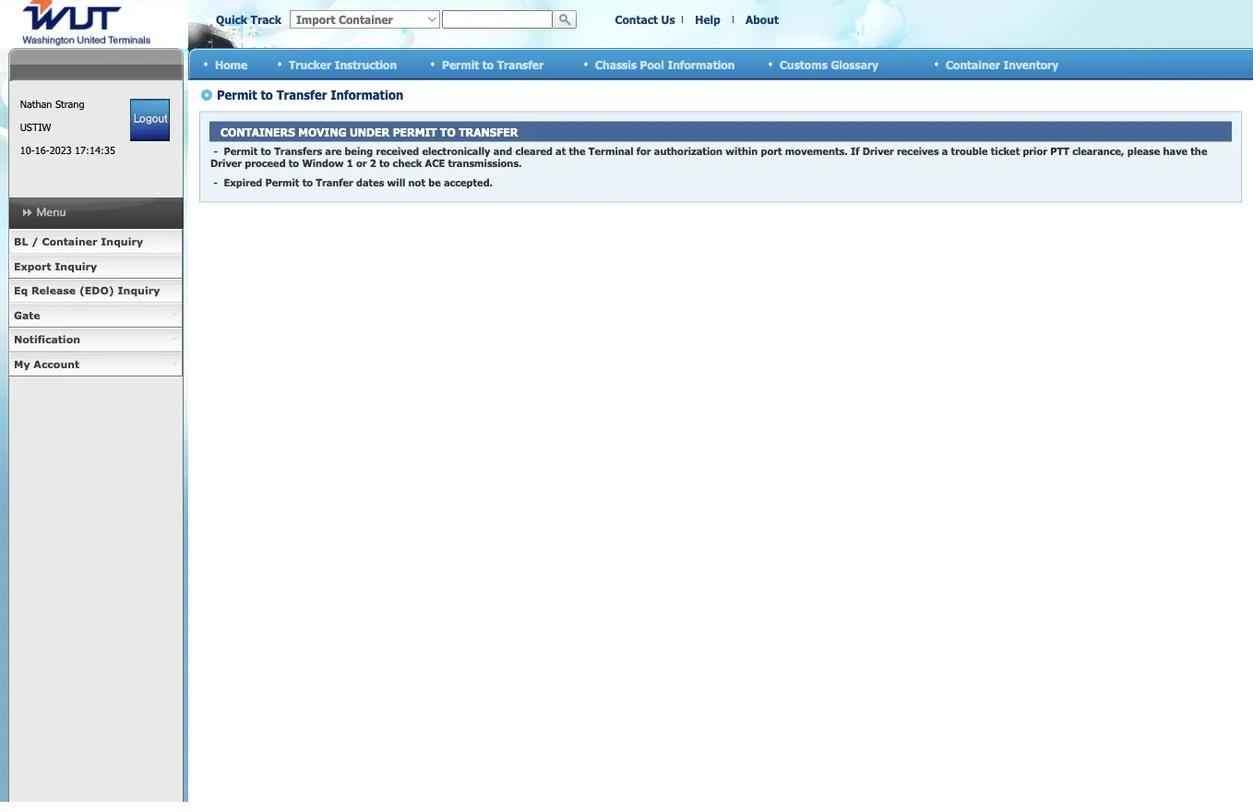 Task type: locate. For each thing, give the bounding box(es) containing it.
bl
[[14, 236, 28, 248]]

strang
[[55, 98, 84, 111]]

contact us
[[615, 13, 675, 27]]

help link
[[695, 13, 721, 27]]

1 vertical spatial inquiry
[[55, 260, 97, 273]]

to
[[483, 58, 494, 71]]

customs glossary
[[780, 58, 879, 71]]

container up export inquiry on the top of page
[[42, 236, 97, 248]]

0 vertical spatial inquiry
[[101, 236, 143, 248]]

notification link
[[8, 328, 183, 353]]

inquiry for (edo)
[[118, 285, 160, 297]]

/
[[32, 236, 39, 248]]

contact
[[615, 13, 658, 27]]

ustiw
[[20, 121, 51, 134]]

0 vertical spatial container
[[946, 58, 1001, 71]]

17:14:36
[[75, 144, 115, 157]]

my account
[[14, 358, 79, 371]]

inquiry
[[101, 236, 143, 248], [55, 260, 97, 273], [118, 285, 160, 297]]

notification
[[14, 334, 80, 346]]

us
[[661, 13, 675, 27]]

eq release (edo) inquiry link
[[8, 279, 183, 304]]

container left inventory
[[946, 58, 1001, 71]]

nathan
[[20, 98, 52, 111]]

10-16-2023 17:14:36
[[20, 144, 115, 157]]

account
[[34, 358, 79, 371]]

2023
[[50, 144, 72, 157]]

inquiry right (edo)
[[118, 285, 160, 297]]

chassis pool information
[[595, 58, 735, 71]]

0 horizontal spatial container
[[42, 236, 97, 248]]

2 vertical spatial inquiry
[[118, 285, 160, 297]]

inventory
[[1004, 58, 1059, 71]]

1 vertical spatial container
[[42, 236, 97, 248]]

login image
[[130, 99, 170, 142]]

transfer
[[497, 58, 544, 71]]

None text field
[[442, 11, 553, 29]]

track
[[251, 13, 281, 27]]

help
[[695, 13, 721, 27]]

my
[[14, 358, 30, 371]]

eq release (edo) inquiry
[[14, 285, 160, 297]]

quick
[[216, 13, 247, 27]]

about link
[[746, 13, 779, 27]]

information
[[668, 58, 735, 71]]

gate link
[[8, 304, 183, 328]]

1 horizontal spatial container
[[946, 58, 1001, 71]]

container
[[946, 58, 1001, 71], [42, 236, 97, 248]]

inquiry inside export inquiry link
[[55, 260, 97, 273]]

inquiry inside bl / container inquiry link
[[101, 236, 143, 248]]

release
[[31, 285, 76, 297]]

inquiry down bl / container inquiry
[[55, 260, 97, 273]]

inquiry inside eq release (edo) inquiry link
[[118, 285, 160, 297]]

export inquiry link
[[8, 255, 183, 279]]

inquiry up export inquiry link at the top
[[101, 236, 143, 248]]

10-
[[20, 144, 35, 157]]



Task type: describe. For each thing, give the bounding box(es) containing it.
trucker
[[289, 58, 332, 71]]

pool
[[640, 58, 665, 71]]

bl / container inquiry
[[14, 236, 143, 248]]

(edo)
[[79, 285, 114, 297]]

glossary
[[831, 58, 879, 71]]

16-
[[35, 144, 50, 157]]

permit to transfer
[[442, 58, 544, 71]]

instruction
[[335, 58, 397, 71]]

trucker instruction
[[289, 58, 397, 71]]

export inquiry
[[14, 260, 97, 273]]

export
[[14, 260, 51, 273]]

contact us link
[[615, 13, 675, 27]]

quick track
[[216, 13, 281, 27]]

container inventory
[[946, 58, 1059, 71]]

bl / container inquiry link
[[8, 230, 183, 255]]

my account link
[[8, 353, 183, 377]]

permit
[[442, 58, 479, 71]]

inquiry for container
[[101, 236, 143, 248]]

gate
[[14, 309, 40, 322]]

customs
[[780, 58, 828, 71]]

chassis
[[595, 58, 637, 71]]

home
[[215, 58, 248, 71]]

about
[[746, 13, 779, 27]]

eq
[[14, 285, 28, 297]]

nathan strang
[[20, 98, 84, 111]]



Task type: vqa. For each thing, say whether or not it's contained in the screenshot.
Contact Us
yes



